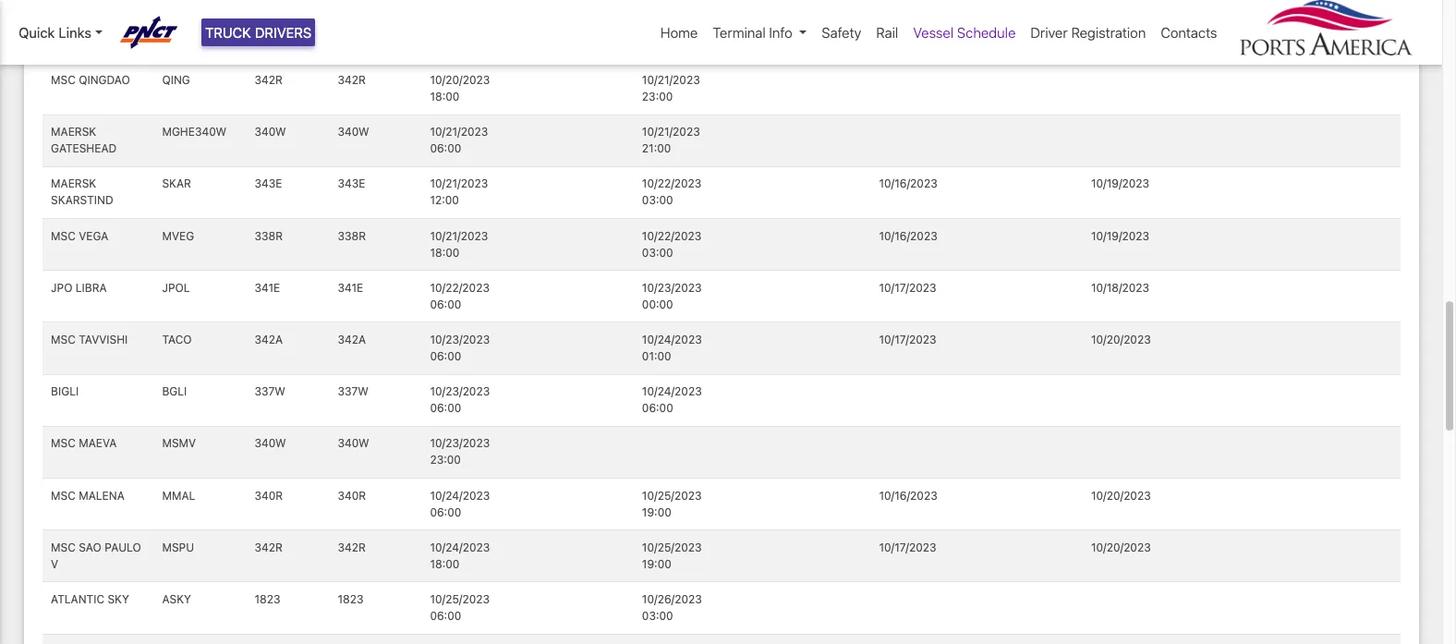 Task type: describe. For each thing, give the bounding box(es) containing it.
truck drivers
[[205, 24, 312, 41]]

info
[[770, 24, 793, 41]]

safety link
[[815, 15, 869, 50]]

mmal
[[162, 489, 195, 502]]

msc maeva
[[51, 437, 117, 451]]

10/24/2023 down '10/23/2023 23:00'
[[430, 489, 490, 502]]

342r for qing
[[255, 73, 283, 87]]

10/21/2023 up 10/21/2023 23:00
[[642, 21, 700, 35]]

jpol
[[162, 281, 190, 295]]

10/22/2023 for 10/21/2023 18:00
[[642, 229, 702, 243]]

vessel schedule
[[914, 24, 1016, 41]]

bigli
[[51, 385, 79, 399]]

msc for msc sao paulo v
[[51, 541, 76, 554]]

jpo
[[51, 281, 73, 295]]

mund
[[162, 21, 196, 35]]

taco
[[162, 333, 192, 347]]

terminal info link
[[706, 15, 815, 50]]

jpo libra
[[51, 281, 107, 295]]

truck
[[205, 24, 251, 41]]

msc malena
[[51, 489, 125, 502]]

10/25/2023 for 10/24/2023 18:00
[[642, 541, 702, 554]]

10/23/2023 for 342a
[[430, 333, 490, 347]]

1 horizontal spatial 10/21/2023 12:00
[[642, 21, 700, 52]]

06:00 for 342a
[[430, 349, 462, 363]]

10/21/2023 23:00
[[642, 73, 700, 104]]

terminal info
[[713, 24, 793, 41]]

10/22/2023 03:00 for 10/21/2023 12:00
[[642, 177, 702, 207]]

1 338r from the left
[[255, 229, 283, 243]]

06:00 for 341e
[[430, 297, 462, 311]]

342r for mspu
[[255, 541, 283, 554]]

10/18/2023 for 10/17/2023
[[1092, 281, 1150, 295]]

10/24/2023 18:00
[[430, 541, 490, 571]]

19:00 for 10/24/2023 06:00
[[642, 505, 672, 519]]

malena
[[79, 489, 125, 502]]

10/21/2023 up 10/22/2023 06:00
[[430, 229, 488, 243]]

10/24/2023 up 01:00
[[642, 333, 702, 347]]

qingdao
[[79, 73, 130, 87]]

1 horizontal spatial 12:00
[[642, 38, 671, 52]]

maersk skarstind
[[51, 177, 113, 207]]

atlantic
[[51, 592, 104, 606]]

atlantic sky
[[51, 592, 129, 606]]

vega
[[79, 229, 108, 243]]

schedule
[[958, 24, 1016, 41]]

msc tavvishi
[[51, 333, 128, 347]]

10/21/2023 21:00
[[642, 125, 700, 156]]

00:00
[[642, 297, 674, 311]]

06:00 for 1823
[[430, 609, 462, 623]]

contacts
[[1161, 24, 1218, 41]]

10/22/2023 for 10/21/2023 12:00
[[642, 177, 702, 191]]

10/19/2023 for 10/21/2023 18:00
[[1092, 229, 1150, 243]]

links
[[59, 24, 91, 41]]

rail
[[877, 24, 899, 41]]

gateshead
[[51, 142, 117, 156]]

10/20/2023 for 10/24/2023 18:00
[[1092, 541, 1152, 554]]

msmv
[[162, 437, 196, 451]]

msc for msc tavvishi
[[51, 333, 76, 347]]

1 343e from the left
[[255, 177, 282, 191]]

maeva
[[79, 437, 117, 451]]

10/18/2023 for 10/13/2023
[[1092, 21, 1150, 35]]

19:00 for 10/24/2023 18:00
[[642, 557, 672, 571]]

2 342a from the left
[[338, 333, 366, 347]]

1 337w from the left
[[255, 385, 286, 399]]

driver registration
[[1031, 24, 1147, 41]]

msc for msc vega
[[51, 229, 76, 243]]

msc for msc qingdao
[[51, 73, 76, 87]]

libra
[[76, 281, 107, 295]]

driver
[[1031, 24, 1068, 41]]

2 337w from the left
[[338, 385, 369, 399]]

home
[[661, 24, 698, 41]]

mveg
[[162, 229, 194, 243]]

skarstind
[[51, 194, 113, 207]]

drivers
[[255, 24, 312, 41]]

1 342a from the left
[[255, 333, 283, 347]]

2 340r from the left
[[338, 489, 366, 502]]

03:00 for 10/21/2023 12:00
[[642, 194, 674, 207]]

10/25/2023 06:00
[[430, 592, 490, 623]]

viii
[[51, 38, 67, 52]]

10/13/2023
[[880, 21, 938, 35]]

10/17/2023 for 10/25/2023
[[880, 541, 937, 554]]

rail link
[[869, 15, 906, 50]]

10/25/2023 19:00 for 10/24/2023 18:00
[[642, 541, 702, 571]]

10/20/2023 18:00
[[430, 73, 490, 104]]



Task type: locate. For each thing, give the bounding box(es) containing it.
10/21/2023 12:00
[[642, 21, 700, 52], [430, 177, 488, 207]]

1 horizontal spatial 341e
[[338, 281, 364, 295]]

0 vertical spatial 18:00
[[430, 90, 460, 104]]

1 vertical spatial 10/19/2023
[[1092, 229, 1150, 243]]

10/24/2023 06:00
[[642, 385, 702, 415], [430, 489, 490, 519]]

1 341e from the left
[[255, 281, 280, 295]]

0 horizontal spatial 342a
[[255, 333, 283, 347]]

bgli
[[162, 385, 187, 399]]

1 horizontal spatial 340r
[[338, 489, 366, 502]]

12:00
[[642, 38, 671, 52], [430, 194, 459, 207]]

18:00 inside 10/24/2023 18:00
[[430, 557, 460, 571]]

3 03:00 from the top
[[642, 609, 674, 623]]

03:00 down 21:00
[[642, 194, 674, 207]]

1 10/18/2023 from the top
[[1092, 21, 1150, 35]]

338r
[[255, 229, 283, 243], [338, 229, 366, 243]]

1 horizontal spatial 337w
[[338, 385, 369, 399]]

03:00
[[642, 194, 674, 207], [642, 246, 674, 259], [642, 609, 674, 623]]

contacts link
[[1154, 15, 1225, 50]]

1 10/23/2023 06:00 from the top
[[430, 333, 490, 363]]

msc up v
[[51, 541, 76, 554]]

0 vertical spatial 10/19/2023
[[1092, 177, 1150, 191]]

1 horizontal spatial 338r
[[338, 229, 366, 243]]

10/24/2023 06:00 up 10/24/2023 18:00
[[430, 489, 490, 519]]

10/24/2023 06:00 down 01:00
[[642, 385, 702, 415]]

1 10/25/2023 19:00 from the top
[[642, 489, 702, 519]]

10/21/2023 12:00 up 10/21/2023 23:00
[[642, 21, 700, 52]]

0 horizontal spatial 23:00
[[430, 453, 461, 467]]

maersk inside maersk skarstind
[[51, 177, 96, 191]]

0 vertical spatial 10/18/2023
[[1092, 21, 1150, 35]]

340w
[[255, 125, 286, 139], [338, 125, 370, 139], [255, 437, 286, 451], [338, 437, 370, 451]]

2 vertical spatial 18:00
[[430, 557, 460, 571]]

1 horizontal spatial 10/24/2023 06:00
[[642, 385, 702, 415]]

1 vertical spatial 19:00
[[642, 557, 672, 571]]

maersk for maersk skarstind
[[51, 177, 96, 191]]

23:00 for 10/21/2023 23:00
[[642, 90, 673, 104]]

2 10/22/2023 03:00 from the top
[[642, 229, 702, 259]]

2 vertical spatial 10/25/2023
[[430, 592, 490, 606]]

msc vega
[[51, 229, 108, 243]]

10/24/2023
[[642, 333, 702, 347], [642, 385, 702, 399], [430, 489, 490, 502], [430, 541, 490, 554]]

maersk gateshead
[[51, 125, 117, 156]]

10/23/2023 00:00
[[642, 281, 702, 311]]

msc sao paulo v
[[51, 541, 141, 571]]

10/23/2023 06:00 for 342a
[[430, 333, 490, 363]]

1 horizontal spatial 342a
[[338, 333, 366, 347]]

1 maersk from the top
[[51, 125, 96, 139]]

1 10/16/2023 from the top
[[880, 177, 938, 191]]

10/21/2023 up 21:00
[[642, 125, 700, 139]]

2 03:00 from the top
[[642, 246, 674, 259]]

sky
[[108, 592, 129, 606]]

0 horizontal spatial 343e
[[255, 177, 282, 191]]

asky
[[162, 592, 191, 606]]

06:00 for 340r
[[430, 505, 462, 519]]

06:00 down 10/24/2023 18:00
[[430, 609, 462, 623]]

1 horizontal spatial 343e
[[338, 177, 365, 191]]

06:00 inside 10/21/2023 06:00
[[430, 142, 462, 156]]

18:00 inside 10/20/2023 18:00
[[430, 90, 460, 104]]

0 horizontal spatial 341e
[[255, 281, 280, 295]]

10/16/2023 for 10/21/2023 18:00
[[880, 229, 938, 243]]

10/21/2023 down 10/21/2023 06:00
[[430, 177, 488, 191]]

mspu
[[162, 541, 194, 554]]

msc for msc maeva
[[51, 437, 76, 451]]

1 10/22/2023 03:00 from the top
[[642, 177, 702, 207]]

1 vertical spatial 10/17/2023
[[880, 333, 937, 347]]

2 msc from the top
[[51, 73, 76, 87]]

3 10/16/2023 from the top
[[880, 489, 938, 502]]

msc left 'maeva'
[[51, 437, 76, 451]]

06:00 for 340w
[[430, 142, 462, 156]]

10/21/2023 12:00 down 10/21/2023 06:00
[[430, 177, 488, 207]]

10/22/2023 03:00 for 10/21/2023 18:00
[[642, 229, 702, 259]]

06:00 for 337w
[[430, 401, 462, 415]]

10/21/2023 down home link
[[642, 73, 700, 87]]

0 horizontal spatial 10/24/2023 06:00
[[430, 489, 490, 519]]

06:00 down 10/22/2023 06:00
[[430, 349, 462, 363]]

quick links link
[[18, 22, 102, 43]]

2 338r from the left
[[338, 229, 366, 243]]

1 vertical spatial 10/23/2023 06:00
[[430, 385, 490, 415]]

0 horizontal spatial 12:00
[[430, 194, 459, 207]]

10/17/2023 for 10/24/2023
[[880, 333, 937, 347]]

10/20/2023 for 10/23/2023 06:00
[[1092, 333, 1152, 347]]

340r
[[255, 489, 283, 502], [338, 489, 366, 502]]

4 msc from the top
[[51, 333, 76, 347]]

342a
[[255, 333, 283, 347], [338, 333, 366, 347]]

0 vertical spatial 10/22/2023
[[642, 177, 702, 191]]

1 horizontal spatial 23:00
[[642, 90, 673, 104]]

10/22/2023 06:00
[[430, 281, 490, 311]]

10/20/2023
[[430, 73, 490, 87], [1092, 333, 1152, 347], [1092, 489, 1152, 502], [1092, 541, 1152, 554]]

7 msc from the top
[[51, 541, 76, 554]]

terminal
[[713, 24, 766, 41]]

10/25/2023 for 10/24/2023 06:00
[[642, 489, 702, 502]]

18:00 inside 10/21/2023 18:00
[[430, 246, 460, 259]]

1 horizontal spatial 1823
[[338, 592, 364, 606]]

msc inside the msc sao paulo v
[[51, 541, 76, 554]]

03:00 down the 10/26/2023
[[642, 609, 674, 623]]

1 vertical spatial 10/21/2023 12:00
[[430, 177, 488, 207]]

2 vertical spatial 10/22/2023
[[430, 281, 490, 295]]

5 msc from the top
[[51, 437, 76, 451]]

0 vertical spatial 03:00
[[642, 194, 674, 207]]

343e
[[255, 177, 282, 191], [338, 177, 365, 191]]

10/17/2023
[[880, 281, 937, 295], [880, 333, 937, 347], [880, 541, 937, 554]]

maersk up gateshead
[[51, 125, 96, 139]]

vessel
[[914, 24, 954, 41]]

0 vertical spatial 12:00
[[642, 38, 671, 52]]

2 10/25/2023 19:00 from the top
[[642, 541, 702, 571]]

maersk up skarstind
[[51, 177, 96, 191]]

18:00 up 10/22/2023 06:00
[[430, 246, 460, 259]]

msc down viii
[[51, 73, 76, 87]]

10/20/2023 for 10/24/2023 06:00
[[1092, 489, 1152, 502]]

0 vertical spatial 10/25/2023
[[642, 489, 702, 502]]

0 vertical spatial 19:00
[[642, 505, 672, 519]]

23:00 inside '10/23/2023 23:00'
[[430, 453, 461, 467]]

10/24/2023 01:00
[[642, 333, 702, 363]]

2 18:00 from the top
[[430, 246, 460, 259]]

1 vertical spatial 12:00
[[430, 194, 459, 207]]

2 10/16/2023 from the top
[[880, 229, 938, 243]]

3 10/17/2023 from the top
[[880, 541, 937, 554]]

10/24/2023 up 10/25/2023 06:00
[[430, 541, 490, 554]]

06:00 down 10/20/2023 18:00
[[430, 142, 462, 156]]

10/24/2023 down 01:00
[[642, 385, 702, 399]]

0 vertical spatial maersk
[[51, 125, 96, 139]]

18:00 for 10/20/2023 18:00
[[430, 90, 460, 104]]

03:00 for 10/25/2023 06:00
[[642, 609, 674, 623]]

mundra
[[79, 21, 128, 35]]

10/22/2023 down 10/21/2023 18:00
[[430, 281, 490, 295]]

mghe340w
[[162, 125, 227, 139]]

2 vertical spatial 03:00
[[642, 609, 674, 623]]

3 msc from the top
[[51, 229, 76, 243]]

msc for msc malena
[[51, 489, 76, 502]]

18:00 for 10/24/2023 18:00
[[430, 557, 460, 571]]

2 10/17/2023 from the top
[[880, 333, 937, 347]]

0 vertical spatial 10/21/2023 12:00
[[642, 21, 700, 52]]

3 18:00 from the top
[[430, 557, 460, 571]]

1 vertical spatial 10/22/2023 03:00
[[642, 229, 702, 259]]

18:00 up 10/21/2023 06:00
[[430, 90, 460, 104]]

10/25/2023 19:00
[[642, 489, 702, 519], [642, 541, 702, 571]]

1 vertical spatial maersk
[[51, 177, 96, 191]]

msc up viii
[[51, 21, 76, 35]]

10/22/2023 down 21:00
[[642, 177, 702, 191]]

0 horizontal spatial 1823
[[255, 592, 280, 606]]

driver registration link
[[1024, 15, 1154, 50]]

12:00 up 10/21/2023 18:00
[[430, 194, 459, 207]]

msc left vega
[[51, 229, 76, 243]]

1823
[[255, 592, 280, 606], [338, 592, 364, 606]]

1 vertical spatial 10/25/2023 19:00
[[642, 541, 702, 571]]

tavvishi
[[79, 333, 128, 347]]

1 10/17/2023 from the top
[[880, 281, 937, 295]]

0 vertical spatial 10/16/2023
[[880, 177, 938, 191]]

home link
[[654, 15, 706, 50]]

msc inside msc mundra viii
[[51, 21, 76, 35]]

10/19/2023
[[1092, 177, 1150, 191], [1092, 229, 1150, 243]]

10/17/2023 for 10/23/2023
[[880, 281, 937, 295]]

23:00 for 10/23/2023 23:00
[[430, 453, 461, 467]]

23:00 inside 10/21/2023 23:00
[[642, 90, 673, 104]]

337w
[[255, 385, 286, 399], [338, 385, 369, 399]]

skar
[[162, 177, 191, 191]]

1 vertical spatial 10/24/2023 06:00
[[430, 489, 490, 519]]

paulo
[[105, 541, 141, 554]]

10/23/2023 06:00 down 10/22/2023 06:00
[[430, 333, 490, 363]]

10/23/2023 for 337w
[[430, 385, 490, 399]]

qing
[[162, 73, 190, 87]]

0 horizontal spatial 340r
[[255, 489, 283, 502]]

18:00 for 10/21/2023 18:00
[[430, 246, 460, 259]]

1 10/19/2023 from the top
[[1092, 177, 1150, 191]]

06:00 inside 10/25/2023 06:00
[[430, 609, 462, 623]]

10/26/2023 03:00
[[642, 592, 702, 623]]

1 vertical spatial 23:00
[[430, 453, 461, 467]]

6 msc from the top
[[51, 489, 76, 502]]

0 vertical spatial 23:00
[[642, 90, 673, 104]]

0 vertical spatial 10/25/2023 19:00
[[642, 489, 702, 519]]

01:00
[[642, 349, 672, 363]]

1 vertical spatial 10/18/2023
[[1092, 281, 1150, 295]]

quick links
[[18, 24, 91, 41]]

0 vertical spatial 10/17/2023
[[880, 281, 937, 295]]

1 vertical spatial 18:00
[[430, 246, 460, 259]]

1 vertical spatial 10/16/2023
[[880, 229, 938, 243]]

1 340r from the left
[[255, 489, 283, 502]]

10/23/2023 for 340w
[[430, 437, 490, 451]]

0 vertical spatial 10/24/2023 06:00
[[642, 385, 702, 415]]

10/21/2023
[[642, 21, 700, 35], [642, 73, 700, 87], [430, 125, 488, 139], [642, 125, 700, 139], [430, 177, 488, 191], [430, 229, 488, 243]]

v
[[51, 557, 58, 571]]

1 19:00 from the top
[[642, 505, 672, 519]]

10/23/2023 06:00 for 337w
[[430, 385, 490, 415]]

10/18/2023
[[1092, 21, 1150, 35], [1092, 281, 1150, 295]]

10/16/2023
[[880, 177, 938, 191], [880, 229, 938, 243], [880, 489, 938, 502]]

1 msc from the top
[[51, 21, 76, 35]]

03:00 inside 10/26/2023 03:00
[[642, 609, 674, 623]]

18:00 up 10/25/2023 06:00
[[430, 557, 460, 571]]

10/25/2023
[[642, 489, 702, 502], [642, 541, 702, 554], [430, 592, 490, 606]]

1 1823 from the left
[[255, 592, 280, 606]]

10/22/2023 03:00 up 10/23/2023 00:00
[[642, 229, 702, 259]]

1 03:00 from the top
[[642, 194, 674, 207]]

0 vertical spatial 10/23/2023 06:00
[[430, 333, 490, 363]]

2 343e from the left
[[338, 177, 365, 191]]

341e
[[255, 281, 280, 295], [338, 281, 364, 295]]

maersk for maersk gateshead
[[51, 125, 96, 139]]

10/19/2023 for 10/21/2023 12:00
[[1092, 177, 1150, 191]]

sao
[[79, 541, 101, 554]]

0 vertical spatial 10/22/2023 03:00
[[642, 177, 702, 207]]

10/22/2023 03:00
[[642, 177, 702, 207], [642, 229, 702, 259]]

1 18:00 from the top
[[430, 90, 460, 104]]

1 vertical spatial 10/25/2023
[[642, 541, 702, 554]]

12:00 up 10/21/2023 23:00
[[642, 38, 671, 52]]

06:00 down 01:00
[[642, 401, 674, 415]]

2 1823 from the left
[[338, 592, 364, 606]]

06:00 inside 10/22/2023 06:00
[[430, 297, 462, 311]]

maersk inside maersk gateshead
[[51, 125, 96, 139]]

10/21/2023 06:00
[[430, 125, 488, 156]]

0 horizontal spatial 337w
[[255, 385, 286, 399]]

10/21/2023 down 10/20/2023 18:00
[[430, 125, 488, 139]]

06:00 up 10/24/2023 18:00
[[430, 505, 462, 519]]

10/26/2023
[[642, 592, 702, 606]]

2 19:00 from the top
[[642, 557, 672, 571]]

03:00 for 10/21/2023 18:00
[[642, 246, 674, 259]]

10/22/2023 03:00 down 21:00
[[642, 177, 702, 207]]

safety
[[822, 24, 862, 41]]

msc
[[51, 21, 76, 35], [51, 73, 76, 87], [51, 229, 76, 243], [51, 333, 76, 347], [51, 437, 76, 451], [51, 489, 76, 502], [51, 541, 76, 554]]

10/16/2023 for 10/24/2023 06:00
[[880, 489, 938, 502]]

2 vertical spatial 10/16/2023
[[880, 489, 938, 502]]

msc mundra viii
[[51, 21, 128, 52]]

10/22/2023 up 10/23/2023 00:00
[[642, 229, 702, 243]]

0 horizontal spatial 10/21/2023 12:00
[[430, 177, 488, 207]]

msc left tavvishi
[[51, 333, 76, 347]]

19:00
[[642, 505, 672, 519], [642, 557, 672, 571]]

2 vertical spatial 10/17/2023
[[880, 541, 937, 554]]

10/21/2023 18:00
[[430, 229, 488, 259]]

0 horizontal spatial 338r
[[255, 229, 283, 243]]

2 maersk from the top
[[51, 177, 96, 191]]

truck drivers link
[[202, 18, 316, 47]]

10/23/2023 23:00
[[430, 437, 490, 467]]

10/23/2023 06:00 up '10/23/2023 23:00'
[[430, 385, 490, 415]]

10/23/2023
[[642, 281, 702, 295], [430, 333, 490, 347], [430, 385, 490, 399], [430, 437, 490, 451]]

2 10/23/2023 06:00 from the top
[[430, 385, 490, 415]]

342r for mund
[[255, 21, 283, 35]]

msc qingdao
[[51, 73, 130, 87]]

10/25/2023 19:00 for 10/24/2023 06:00
[[642, 489, 702, 519]]

2 10/18/2023 from the top
[[1092, 281, 1150, 295]]

03:00 up 10/23/2023 00:00
[[642, 246, 674, 259]]

06:00
[[430, 142, 462, 156], [430, 297, 462, 311], [430, 349, 462, 363], [430, 401, 462, 415], [642, 401, 674, 415], [430, 505, 462, 519], [430, 609, 462, 623]]

21:00
[[642, 142, 671, 156]]

msc for msc mundra viii
[[51, 21, 76, 35]]

2 341e from the left
[[338, 281, 364, 295]]

1 vertical spatial 03:00
[[642, 246, 674, 259]]

2 10/19/2023 from the top
[[1092, 229, 1150, 243]]

06:00 up '10/23/2023 23:00'
[[430, 401, 462, 415]]

vessel schedule link
[[906, 15, 1024, 50]]

msc left malena at the left bottom
[[51, 489, 76, 502]]

quick
[[18, 24, 55, 41]]

registration
[[1072, 24, 1147, 41]]

1 vertical spatial 10/22/2023
[[642, 229, 702, 243]]

06:00 down 10/21/2023 18:00
[[430, 297, 462, 311]]

10/16/2023 for 10/21/2023 12:00
[[880, 177, 938, 191]]



Task type: vqa. For each thing, say whether or not it's contained in the screenshot.


